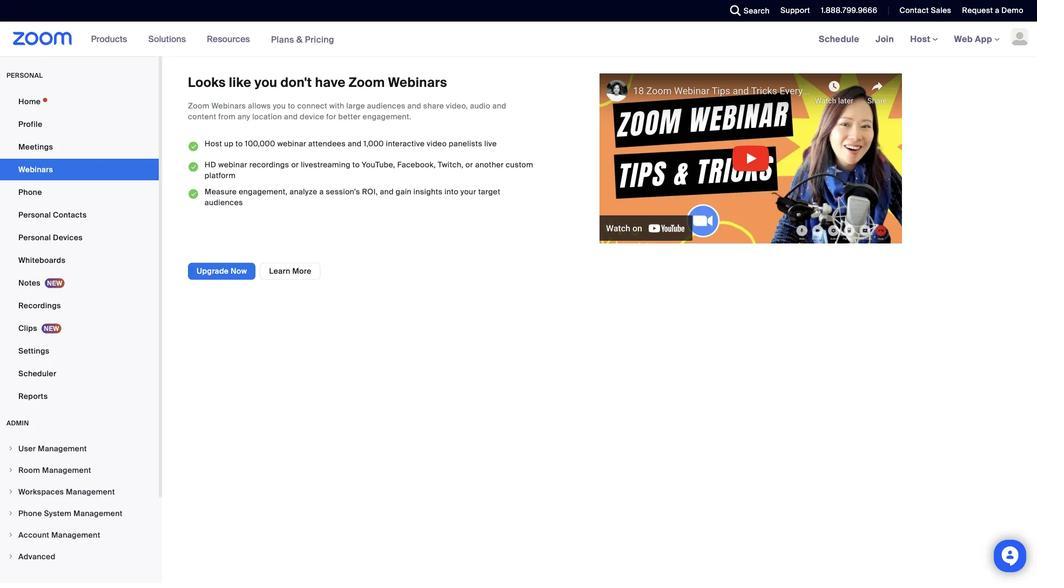 Task type: describe. For each thing, give the bounding box(es) containing it.
allows
[[248, 101, 271, 111]]

room management
[[18, 465, 91, 475]]

recordings
[[249, 160, 289, 170]]

custom
[[506, 160, 533, 170]]

learn
[[269, 266, 290, 276]]

100,000
[[245, 139, 275, 149]]

1 horizontal spatial zoom
[[349, 74, 385, 91]]

host for host
[[910, 33, 933, 45]]

and right the audio
[[493, 101, 506, 111]]

web app
[[954, 33, 992, 45]]

personal
[[6, 71, 43, 80]]

platform
[[205, 170, 236, 180]]

live
[[484, 139, 497, 149]]

products
[[91, 33, 127, 45]]

solutions button
[[148, 22, 191, 56]]

measure
[[205, 187, 237, 197]]

zoom inside zoom webinars allows you to connect with large audiences and share video, audio and content from any location and device for better engagement.
[[188, 101, 209, 111]]

schedule link
[[811, 22, 868, 56]]

0 vertical spatial webinar
[[277, 139, 306, 149]]

contact
[[900, 5, 929, 15]]

search button
[[722, 0, 772, 22]]

device
[[300, 112, 324, 122]]

more
[[292, 266, 311, 276]]

livestreaming
[[301, 160, 350, 170]]

personal contacts
[[18, 210, 87, 220]]

location
[[252, 112, 282, 122]]

large
[[346, 101, 365, 111]]

workspaces
[[18, 487, 64, 497]]

phone for phone system management
[[18, 509, 42, 519]]

sales
[[931, 5, 951, 15]]

learn more button
[[260, 263, 321, 280]]

0 vertical spatial you
[[254, 74, 277, 91]]

account management menu item
[[0, 525, 159, 546]]

zoom webinars allows you to connect with large audiences and share video, audio and content from any location and device for better engagement.
[[188, 101, 506, 122]]

recordings
[[18, 301, 61, 311]]

home link
[[0, 91, 159, 112]]

for
[[326, 112, 336, 122]]

phone for phone
[[18, 187, 42, 197]]

system
[[44, 509, 71, 519]]

0 vertical spatial a
[[995, 5, 1000, 15]]

right image for workspaces management
[[8, 489, 14, 495]]

attendees
[[308, 139, 346, 149]]

workspaces management menu item
[[0, 482, 159, 502]]

audio
[[470, 101, 490, 111]]

hd webinar recordings or livestreaming to youtube, facebook, twitch, or another custom platform
[[205, 160, 533, 180]]

plans & pricing
[[271, 34, 334, 45]]

now
[[231, 266, 247, 276]]

engagement,
[[239, 187, 288, 197]]

facebook,
[[397, 160, 436, 170]]

join link
[[868, 22, 902, 56]]

management for room management
[[42, 465, 91, 475]]

management down workspaces management menu item
[[73, 509, 123, 519]]

1,000
[[364, 139, 384, 149]]

phone system management menu item
[[0, 503, 159, 524]]

1 or from the left
[[291, 160, 299, 170]]

target
[[478, 187, 500, 197]]

admin menu menu
[[0, 439, 159, 568]]

and left share
[[407, 101, 421, 111]]

webinars inside zoom webinars allows you to connect with large audiences and share video, audio and content from any location and device for better engagement.
[[211, 101, 246, 111]]

a inside measure engagement, analyze a session's roi, and gain insights into your target audiences
[[319, 187, 324, 197]]

audiences inside zoom webinars allows you to connect with large audiences and share video, audio and content from any location and device for better engagement.
[[367, 101, 405, 111]]

advanced
[[18, 552, 55, 562]]

room management menu item
[[0, 460, 159, 481]]

webinar inside hd webinar recordings or livestreaming to youtube, facebook, twitch, or another custom platform
[[218, 160, 247, 170]]

admin
[[6, 419, 29, 428]]

upgrade now
[[197, 266, 247, 276]]

management for workspaces management
[[66, 487, 115, 497]]

advanced menu item
[[0, 547, 159, 567]]

personal devices
[[18, 233, 83, 243]]

whiteboards link
[[0, 250, 159, 271]]

account management
[[18, 530, 100, 540]]

connect
[[297, 101, 327, 111]]

like
[[229, 74, 251, 91]]

zoom logo image
[[13, 32, 72, 45]]

1.888.799.9666
[[821, 5, 877, 15]]

schedule
[[819, 33, 859, 45]]

web
[[954, 33, 973, 45]]

clips
[[18, 323, 37, 333]]

corner success image
[[188, 138, 199, 154]]

roi,
[[362, 187, 378, 197]]

demo
[[1002, 5, 1024, 15]]

resources
[[207, 33, 250, 45]]

panelists
[[449, 139, 482, 149]]

banner containing products
[[0, 22, 1037, 57]]

host up to 100,000 webinar attendees and 1,000 interactive video panelists live
[[205, 139, 497, 149]]

request a demo
[[962, 5, 1024, 15]]

right image inside advanced menu item
[[8, 554, 14, 560]]

right image for room management
[[8, 467, 14, 474]]

products button
[[91, 22, 132, 56]]



Task type: locate. For each thing, give the bounding box(es) containing it.
2 horizontal spatial webinars
[[388, 74, 447, 91]]

you
[[254, 74, 277, 91], [273, 101, 286, 111]]

personal menu menu
[[0, 91, 159, 408]]

1 horizontal spatial webinars
[[211, 101, 246, 111]]

1 horizontal spatial webinar
[[277, 139, 306, 149]]

right image left room
[[8, 467, 14, 474]]

right image inside phone system management menu item
[[8, 510, 14, 517]]

with
[[329, 101, 344, 111]]

and left "1,000"
[[348, 139, 362, 149]]

0 horizontal spatial or
[[291, 160, 299, 170]]

video
[[427, 139, 447, 149]]

host for host up to 100,000 webinar attendees and 1,000 interactive video panelists live
[[205, 139, 222, 149]]

content
[[188, 112, 216, 122]]

upgrade
[[197, 266, 229, 276]]

personal devices link
[[0, 227, 159, 248]]

user management menu item
[[0, 439, 159, 459]]

and inside measure engagement, analyze a session's roi, and gain insights into your target audiences
[[380, 187, 394, 197]]

phone up account
[[18, 509, 42, 519]]

1 personal from the top
[[18, 210, 51, 220]]

1 vertical spatial host
[[205, 139, 222, 149]]

personal up whiteboards
[[18, 233, 51, 243]]

1 vertical spatial webinars
[[211, 101, 246, 111]]

personal for personal contacts
[[18, 210, 51, 220]]

to inside hd webinar recordings or livestreaming to youtube, facebook, twitch, or another custom platform
[[352, 160, 360, 170]]

session's
[[326, 187, 360, 197]]

search
[[744, 6, 770, 16]]

webinars up from
[[211, 101, 246, 111]]

personal contacts link
[[0, 204, 159, 226]]

phone inside menu item
[[18, 509, 42, 519]]

1 vertical spatial to
[[236, 139, 243, 149]]

and left gain
[[380, 187, 394, 197]]

1 right image from the top
[[8, 446, 14, 452]]

solutions
[[148, 33, 186, 45]]

gain
[[396, 187, 412, 197]]

1 vertical spatial you
[[273, 101, 286, 111]]

into
[[445, 187, 459, 197]]

contact sales
[[900, 5, 951, 15]]

and left 'device'
[[284, 112, 298, 122]]

share
[[423, 101, 444, 111]]

web app button
[[954, 33, 1000, 45]]

&
[[296, 34, 303, 45]]

1 vertical spatial personal
[[18, 233, 51, 243]]

right image
[[8, 510, 14, 517], [8, 532, 14, 539], [8, 554, 14, 560]]

1 horizontal spatial audiences
[[367, 101, 405, 111]]

from
[[218, 112, 235, 122]]

or
[[291, 160, 299, 170], [466, 160, 473, 170]]

pricing
[[305, 34, 334, 45]]

2 vertical spatial webinars
[[18, 164, 53, 174]]

home
[[18, 96, 41, 106]]

management down phone system management menu item at the left bottom of the page
[[51, 530, 100, 540]]

right image left "advanced" on the bottom left
[[8, 554, 14, 560]]

1 vertical spatial a
[[319, 187, 324, 197]]

contacts
[[53, 210, 87, 220]]

right image inside room management menu item
[[8, 467, 14, 474]]

management up the workspaces management
[[42, 465, 91, 475]]

a
[[995, 5, 1000, 15], [319, 187, 324, 197]]

2 vertical spatial to
[[352, 160, 360, 170]]

another
[[475, 160, 504, 170]]

0 vertical spatial host
[[910, 33, 933, 45]]

management down room management menu item
[[66, 487, 115, 497]]

phone system management
[[18, 509, 123, 519]]

1 horizontal spatial to
[[288, 101, 295, 111]]

webinar up recordings
[[277, 139, 306, 149]]

right image inside user management menu item
[[8, 446, 14, 452]]

webinars inside personal menu menu
[[18, 164, 53, 174]]

recordings link
[[0, 295, 159, 317]]

or right twitch,
[[466, 160, 473, 170]]

audiences up the engagement.
[[367, 101, 405, 111]]

2 or from the left
[[466, 160, 473, 170]]

right image for account
[[8, 532, 14, 539]]

reports link
[[0, 386, 159, 407]]

0 vertical spatial personal
[[18, 210, 51, 220]]

webinars link
[[0, 159, 159, 180]]

plans & pricing link
[[271, 34, 334, 45], [271, 34, 334, 45]]

0 vertical spatial phone
[[18, 187, 42, 197]]

support link
[[772, 0, 813, 22], [781, 5, 810, 15]]

settings link
[[0, 340, 159, 362]]

1.888.799.9666 button
[[813, 0, 880, 22], [821, 5, 877, 15]]

a left demo
[[995, 5, 1000, 15]]

you inside zoom webinars allows you to connect with large audiences and share video, audio and content from any location and device for better engagement.
[[273, 101, 286, 111]]

request a demo link
[[954, 0, 1037, 22], [962, 5, 1024, 15]]

host down contact sales
[[910, 33, 933, 45]]

resources button
[[207, 22, 255, 56]]

2 horizontal spatial to
[[352, 160, 360, 170]]

you up location
[[273, 101, 286, 111]]

product information navigation
[[83, 22, 342, 57]]

measure engagement, analyze a session's roi, and gain insights into your target audiences
[[205, 187, 500, 207]]

meetings navigation
[[811, 22, 1037, 57]]

3 right image from the top
[[8, 554, 14, 560]]

personal for personal devices
[[18, 233, 51, 243]]

settings
[[18, 346, 49, 356]]

0 horizontal spatial to
[[236, 139, 243, 149]]

1 vertical spatial right image
[[8, 532, 14, 539]]

right image inside account management menu item
[[8, 532, 14, 539]]

management inside menu item
[[66, 487, 115, 497]]

insights
[[414, 187, 443, 197]]

room
[[18, 465, 40, 475]]

1 horizontal spatial or
[[466, 160, 473, 170]]

right image left system
[[8, 510, 14, 517]]

devices
[[53, 233, 83, 243]]

1 vertical spatial right image
[[8, 467, 14, 474]]

0 horizontal spatial zoom
[[188, 101, 209, 111]]

0 vertical spatial zoom
[[349, 74, 385, 91]]

personal up personal devices
[[18, 210, 51, 220]]

up
[[224, 139, 234, 149]]

zoom up large
[[349, 74, 385, 91]]

to inside zoom webinars allows you to connect with large audiences and share video, audio and content from any location and device for better engagement.
[[288, 101, 295, 111]]

and
[[407, 101, 421, 111], [493, 101, 506, 111], [284, 112, 298, 122], [348, 139, 362, 149], [380, 187, 394, 197]]

host left up
[[205, 139, 222, 149]]

user
[[18, 444, 36, 454]]

audiences inside measure engagement, analyze a session's roi, and gain insights into your target audiences
[[205, 197, 243, 207]]

looks like you don't have zoom webinars
[[188, 74, 447, 91]]

0 vertical spatial audiences
[[367, 101, 405, 111]]

scheduler
[[18, 369, 56, 379]]

notes link
[[0, 272, 159, 294]]

upgrade now button
[[188, 263, 256, 280]]

2 vertical spatial right image
[[8, 554, 14, 560]]

1 phone from the top
[[18, 187, 42, 197]]

to down host up to 100,000 webinar attendees and 1,000 interactive video panelists live
[[352, 160, 360, 170]]

webinar up 'platform'
[[218, 160, 247, 170]]

account
[[18, 530, 49, 540]]

2 vertical spatial right image
[[8, 489, 14, 495]]

meetings link
[[0, 136, 159, 158]]

youtube,
[[362, 160, 395, 170]]

2 personal from the top
[[18, 233, 51, 243]]

0 horizontal spatial a
[[319, 187, 324, 197]]

0 horizontal spatial webinar
[[218, 160, 247, 170]]

1 right image from the top
[[8, 510, 14, 517]]

don't
[[281, 74, 312, 91]]

0 horizontal spatial audiences
[[205, 197, 243, 207]]

user management
[[18, 444, 87, 454]]

personal
[[18, 210, 51, 220], [18, 233, 51, 243]]

learn more
[[269, 266, 311, 276]]

notes
[[18, 278, 41, 288]]

phone link
[[0, 182, 159, 203]]

3 right image from the top
[[8, 489, 14, 495]]

host inside meetings navigation
[[910, 33, 933, 45]]

0 vertical spatial webinars
[[388, 74, 447, 91]]

to left connect at the left of the page
[[288, 101, 295, 111]]

meetings
[[18, 142, 53, 152]]

2 phone from the top
[[18, 509, 42, 519]]

right image left user
[[8, 446, 14, 452]]

to
[[288, 101, 295, 111], [236, 139, 243, 149], [352, 160, 360, 170]]

contact sales link
[[892, 0, 954, 22], [900, 5, 951, 15]]

1 horizontal spatial a
[[995, 5, 1000, 15]]

looks
[[188, 74, 226, 91]]

phone up personal contacts
[[18, 187, 42, 197]]

2 right image from the top
[[8, 467, 14, 474]]

webinar
[[277, 139, 306, 149], [218, 160, 247, 170]]

better
[[338, 112, 361, 122]]

webinars
[[388, 74, 447, 91], [211, 101, 246, 111], [18, 164, 53, 174]]

scheduler link
[[0, 363, 159, 385]]

webinars up share
[[388, 74, 447, 91]]

request
[[962, 5, 993, 15]]

management for user management
[[38, 444, 87, 454]]

1 vertical spatial audiences
[[205, 197, 243, 207]]

to right up
[[236, 139, 243, 149]]

right image left account
[[8, 532, 14, 539]]

or right recordings
[[291, 160, 299, 170]]

any
[[237, 112, 250, 122]]

your
[[461, 187, 476, 197]]

banner
[[0, 22, 1037, 57]]

profile picture image
[[1011, 28, 1029, 45]]

interactive
[[386, 139, 425, 149]]

right image for phone
[[8, 510, 14, 517]]

1 vertical spatial zoom
[[188, 101, 209, 111]]

support
[[781, 5, 810, 15]]

right image for user management
[[8, 446, 14, 452]]

analyze
[[290, 187, 317, 197]]

right image left 'workspaces' at bottom
[[8, 489, 14, 495]]

audiences down measure
[[205, 197, 243, 207]]

0 vertical spatial to
[[288, 101, 295, 111]]

1 horizontal spatial host
[[910, 33, 933, 45]]

2 right image from the top
[[8, 532, 14, 539]]

twitch,
[[438, 160, 464, 170]]

zoom up content
[[188, 101, 209, 111]]

host button
[[910, 33, 938, 45]]

audiences
[[367, 101, 405, 111], [205, 197, 243, 207]]

a right analyze
[[319, 187, 324, 197]]

whiteboards
[[18, 255, 65, 265]]

engagement.
[[363, 112, 411, 122]]

management for account management
[[51, 530, 100, 540]]

webinars down meetings
[[18, 164, 53, 174]]

clips link
[[0, 318, 159, 339]]

join
[[876, 33, 894, 45]]

1 vertical spatial phone
[[18, 509, 42, 519]]

you up allows
[[254, 74, 277, 91]]

reports
[[18, 391, 48, 401]]

0 vertical spatial right image
[[8, 446, 14, 452]]

0 horizontal spatial webinars
[[18, 164, 53, 174]]

management up the room management on the left of the page
[[38, 444, 87, 454]]

0 horizontal spatial host
[[205, 139, 222, 149]]

right image
[[8, 446, 14, 452], [8, 467, 14, 474], [8, 489, 14, 495]]

phone inside personal menu menu
[[18, 187, 42, 197]]

0 vertical spatial right image
[[8, 510, 14, 517]]

app
[[975, 33, 992, 45]]

1 vertical spatial webinar
[[218, 160, 247, 170]]

right image inside workspaces management menu item
[[8, 489, 14, 495]]



Task type: vqa. For each thing, say whether or not it's contained in the screenshot.
Zoom One
no



